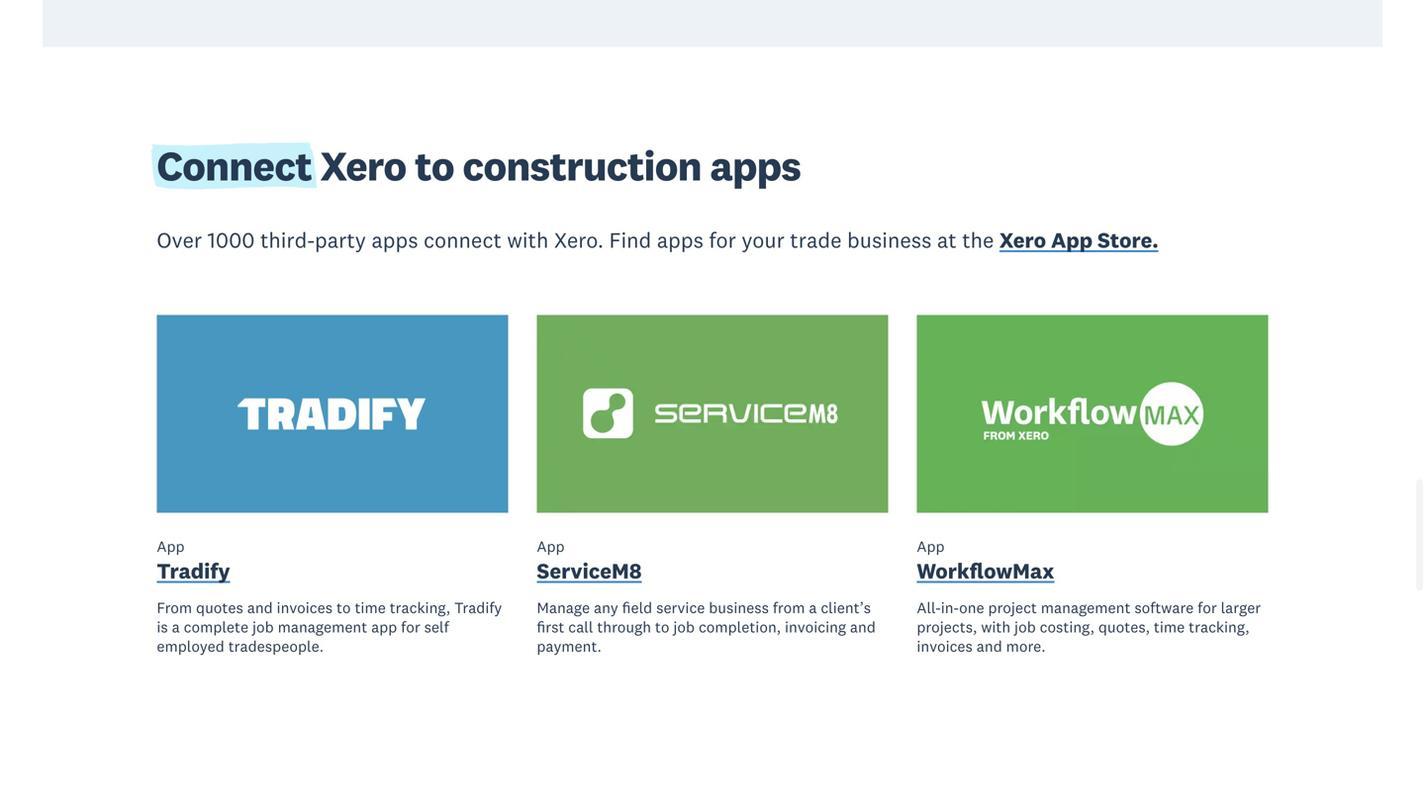 Task type: vqa. For each thing, say whether or not it's contained in the screenshot.
per corresponding to 39
no



Task type: describe. For each thing, give the bounding box(es) containing it.
1 horizontal spatial for
[[709, 227, 737, 254]]

over 1000 third-party apps connect with xero. find apps for your trade business at the xero app store.
[[157, 227, 1159, 254]]

invoices inside from quotes and invoices to time tracking, tradify is a complete job management app for self employed tradespeople.
[[277, 599, 333, 618]]

and inside all-in-one project management software for larger projects, with job costing, quotes, time tracking, invoices and more.
[[977, 637, 1003, 656]]

tracking, inside all-in-one project management software for larger projects, with job costing, quotes, time tracking, invoices and more.
[[1189, 618, 1250, 637]]

trade
[[790, 227, 842, 254]]

1 vertical spatial xero
[[1000, 227, 1047, 254]]

0 vertical spatial with
[[507, 227, 549, 254]]

servicem8
[[537, 558, 642, 585]]

payment.
[[537, 637, 602, 656]]

tradespeople.
[[228, 637, 324, 656]]

app
[[371, 618, 397, 637]]

manage
[[537, 599, 590, 618]]

at
[[938, 227, 957, 254]]

field
[[622, 599, 653, 618]]

larger
[[1221, 599, 1262, 618]]

first
[[537, 618, 565, 637]]

app for servicem8
[[537, 537, 565, 556]]

completion,
[[699, 618, 781, 637]]

tradify link
[[157, 556, 230, 589]]

a inside manage any field service business from a client's first call through to job completion, invoicing and payment.
[[809, 599, 817, 618]]

for inside from quotes and invoices to time tracking, tradify is a complete job management app for self employed tradespeople.
[[401, 618, 421, 637]]

app workflowmax
[[917, 537, 1055, 585]]

in-
[[941, 599, 960, 618]]

management inside from quotes and invoices to time tracking, tradify is a complete job management app for self employed tradespeople.
[[278, 618, 368, 637]]

one
[[960, 599, 985, 618]]

invoicing
[[785, 618, 847, 637]]

tradify inside from quotes and invoices to time tracking, tradify is a complete job management app for self employed tradespeople.
[[455, 599, 502, 618]]

manage any field service business from a client's first call through to job completion, invoicing and payment.
[[537, 599, 876, 656]]

from
[[157, 599, 192, 618]]

xero to construction apps
[[312, 139, 801, 191]]

store.
[[1098, 227, 1159, 254]]

1 horizontal spatial business
[[848, 227, 932, 254]]

0 horizontal spatial xero
[[320, 139, 406, 191]]

servicem8 link
[[537, 556, 642, 589]]

project
[[989, 599, 1038, 618]]

business inside manage any field service business from a client's first call through to job completion, invoicing and payment.
[[709, 599, 769, 618]]

connect
[[157, 139, 312, 191]]

a inside from quotes and invoices to time tracking, tradify is a complete job management app for self employed tradespeople.
[[172, 618, 180, 637]]

to inside manage any field service business from a client's first call through to job completion, invoicing and payment.
[[655, 618, 670, 637]]

find
[[609, 227, 652, 254]]

self
[[424, 618, 449, 637]]



Task type: locate. For each thing, give the bounding box(es) containing it.
for left your
[[709, 227, 737, 254]]

job inside all-in-one project management software for larger projects, with job costing, quotes, time tracking, invoices and more.
[[1015, 618, 1036, 637]]

any
[[594, 599, 619, 618]]

app for workflowmax
[[917, 537, 945, 556]]

0 vertical spatial tradify
[[157, 558, 230, 585]]

job
[[252, 618, 274, 637], [674, 618, 695, 637], [1015, 618, 1036, 637]]

time inside all-in-one project management software for larger projects, with job costing, quotes, time tracking, invoices and more.
[[1154, 618, 1185, 637]]

and right quotes
[[247, 599, 273, 618]]

0 horizontal spatial invoices
[[277, 599, 333, 618]]

invoices inside all-in-one project management software for larger projects, with job costing, quotes, time tracking, invoices and more.
[[917, 637, 973, 656]]

job inside from quotes and invoices to time tracking, tradify is a complete job management app for self employed tradespeople.
[[252, 618, 274, 637]]

0 horizontal spatial a
[[172, 618, 180, 637]]

app inside app workflowmax
[[917, 537, 945, 556]]

0 horizontal spatial apps
[[372, 227, 418, 254]]

to inside from quotes and invoices to time tracking, tradify is a complete job management app for self employed tradespeople.
[[337, 599, 351, 618]]

with inside all-in-one project management software for larger projects, with job costing, quotes, time tracking, invoices and more.
[[982, 618, 1011, 637]]

app
[[1052, 227, 1093, 254], [157, 537, 185, 556], [537, 537, 565, 556], [917, 537, 945, 556]]

app tradify
[[157, 537, 230, 585]]

1 vertical spatial with
[[982, 618, 1011, 637]]

call
[[569, 618, 593, 637]]

management inside all-in-one project management software for larger projects, with job costing, quotes, time tracking, invoices and more.
[[1041, 599, 1131, 618]]

for left larger
[[1198, 599, 1218, 618]]

and left more.
[[977, 637, 1003, 656]]

and right invoicing
[[850, 618, 876, 637]]

1 vertical spatial invoices
[[917, 637, 973, 656]]

1 horizontal spatial with
[[982, 618, 1011, 637]]

to left app
[[337, 599, 351, 618]]

0 horizontal spatial tracking,
[[390, 599, 451, 618]]

costing,
[[1040, 618, 1095, 637]]

xero.
[[554, 227, 604, 254]]

invoices
[[277, 599, 333, 618], [917, 637, 973, 656]]

time
[[355, 599, 386, 618], [1154, 618, 1185, 637]]

app up from
[[157, 537, 185, 556]]

party
[[315, 227, 366, 254]]

xero up 'party'
[[320, 139, 406, 191]]

management
[[1041, 599, 1131, 618], [278, 618, 368, 637]]

2 horizontal spatial for
[[1198, 599, 1218, 618]]

1 vertical spatial tradify
[[455, 599, 502, 618]]

client's
[[821, 599, 871, 618]]

with left xero.
[[507, 227, 549, 254]]

third-
[[260, 227, 315, 254]]

a right the 'from'
[[809, 599, 817, 618]]

workflowmax link
[[917, 556, 1055, 589]]

and inside manage any field service business from a client's first call through to job completion, invoicing and payment.
[[850, 618, 876, 637]]

1 horizontal spatial tracking,
[[1189, 618, 1250, 637]]

1 horizontal spatial and
[[850, 618, 876, 637]]

tracking,
[[390, 599, 451, 618], [1189, 618, 1250, 637]]

0 horizontal spatial job
[[252, 618, 274, 637]]

app inside app tradify
[[157, 537, 185, 556]]

apps
[[710, 139, 801, 191], [372, 227, 418, 254], [657, 227, 704, 254]]

is
[[157, 618, 168, 637]]

app servicem8
[[537, 537, 642, 585]]

business left at
[[848, 227, 932, 254]]

3 job from the left
[[1015, 618, 1036, 637]]

0 vertical spatial business
[[848, 227, 932, 254]]

and
[[247, 599, 273, 618], [850, 618, 876, 637], [977, 637, 1003, 656]]

to
[[415, 139, 454, 191], [337, 599, 351, 618], [655, 618, 670, 637]]

0 horizontal spatial tradify
[[157, 558, 230, 585]]

0 horizontal spatial management
[[278, 618, 368, 637]]

from quotes and invoices to time tracking, tradify is a complete job management app for self employed tradespeople.
[[157, 599, 502, 656]]

0 vertical spatial xero
[[320, 139, 406, 191]]

tradify right self
[[455, 599, 502, 618]]

1000
[[208, 227, 255, 254]]

construction
[[463, 139, 702, 191]]

app left store. on the right of page
[[1052, 227, 1093, 254]]

to up connect
[[415, 139, 454, 191]]

1 horizontal spatial to
[[415, 139, 454, 191]]

xero app store. link
[[1000, 227, 1159, 258]]

more.
[[1007, 637, 1046, 656]]

job left the costing,
[[1015, 618, 1036, 637]]

0 horizontal spatial to
[[337, 599, 351, 618]]

with right projects,
[[982, 618, 1011, 637]]

1 horizontal spatial management
[[1041, 599, 1131, 618]]

management up more.
[[1041, 599, 1131, 618]]

0 horizontal spatial with
[[507, 227, 549, 254]]

0 horizontal spatial business
[[709, 599, 769, 618]]

software
[[1135, 599, 1194, 618]]

0 vertical spatial invoices
[[277, 599, 333, 618]]

workflowmax
[[917, 558, 1055, 585]]

job right "field"
[[674, 618, 695, 637]]

for inside all-in-one project management software for larger projects, with job costing, quotes, time tracking, invoices and more.
[[1198, 599, 1218, 618]]

projects,
[[917, 618, 978, 637]]

employed
[[157, 637, 225, 656]]

with
[[507, 227, 549, 254], [982, 618, 1011, 637]]

business left the 'from'
[[709, 599, 769, 618]]

app for tradify
[[157, 537, 185, 556]]

2 horizontal spatial apps
[[710, 139, 801, 191]]

to right "field"
[[655, 618, 670, 637]]

the
[[963, 227, 994, 254]]

1 horizontal spatial tradify
[[455, 599, 502, 618]]

business
[[848, 227, 932, 254], [709, 599, 769, 618]]

quotes
[[196, 599, 243, 618]]

apps right "find"
[[657, 227, 704, 254]]

1 horizontal spatial apps
[[657, 227, 704, 254]]

a right 'is'
[[172, 618, 180, 637]]

app up workflowmax
[[917, 537, 945, 556]]

job inside manage any field service business from a client's first call through to job completion, invoicing and payment.
[[674, 618, 695, 637]]

time left self
[[355, 599, 386, 618]]

a
[[809, 599, 817, 618], [172, 618, 180, 637]]

2 job from the left
[[674, 618, 695, 637]]

your
[[742, 227, 785, 254]]

2 horizontal spatial to
[[655, 618, 670, 637]]

from
[[773, 599, 805, 618]]

quotes,
[[1099, 618, 1151, 637]]

1 horizontal spatial xero
[[1000, 227, 1047, 254]]

0 horizontal spatial time
[[355, 599, 386, 618]]

and inside from quotes and invoices to time tracking, tradify is a complete job management app for self employed tradespeople.
[[247, 599, 273, 618]]

service
[[657, 599, 705, 618]]

all-in-one project management software for larger projects, with job costing, quotes, time tracking, invoices and more.
[[917, 599, 1262, 656]]

2 horizontal spatial and
[[977, 637, 1003, 656]]

1 horizontal spatial invoices
[[917, 637, 973, 656]]

2 horizontal spatial job
[[1015, 618, 1036, 637]]

1 horizontal spatial a
[[809, 599, 817, 618]]

for left self
[[401, 618, 421, 637]]

invoices up tradespeople.
[[277, 599, 333, 618]]

xero right the
[[1000, 227, 1047, 254]]

1 horizontal spatial job
[[674, 618, 695, 637]]

app inside app servicem8
[[537, 537, 565, 556]]

management left app
[[278, 618, 368, 637]]

apps up your
[[710, 139, 801, 191]]

complete
[[184, 618, 249, 637]]

0 horizontal spatial for
[[401, 618, 421, 637]]

apps right 'party'
[[372, 227, 418, 254]]

invoices down in-
[[917, 637, 973, 656]]

connect
[[424, 227, 502, 254]]

1 horizontal spatial time
[[1154, 618, 1185, 637]]

0 horizontal spatial and
[[247, 599, 273, 618]]

xero
[[320, 139, 406, 191], [1000, 227, 1047, 254]]

over
[[157, 227, 202, 254]]

1 vertical spatial business
[[709, 599, 769, 618]]

time inside from quotes and invoices to time tracking, tradify is a complete job management app for self employed tradespeople.
[[355, 599, 386, 618]]

job right complete
[[252, 618, 274, 637]]

app up servicem8
[[537, 537, 565, 556]]

1 job from the left
[[252, 618, 274, 637]]

for
[[709, 227, 737, 254], [1198, 599, 1218, 618], [401, 618, 421, 637]]

all-
[[917, 599, 941, 618]]

time right quotes,
[[1154, 618, 1185, 637]]

through
[[597, 618, 652, 637]]

tradify up from
[[157, 558, 230, 585]]

tradify
[[157, 558, 230, 585], [455, 599, 502, 618]]

tracking, inside from quotes and invoices to time tracking, tradify is a complete job management app for self employed tradespeople.
[[390, 599, 451, 618]]



